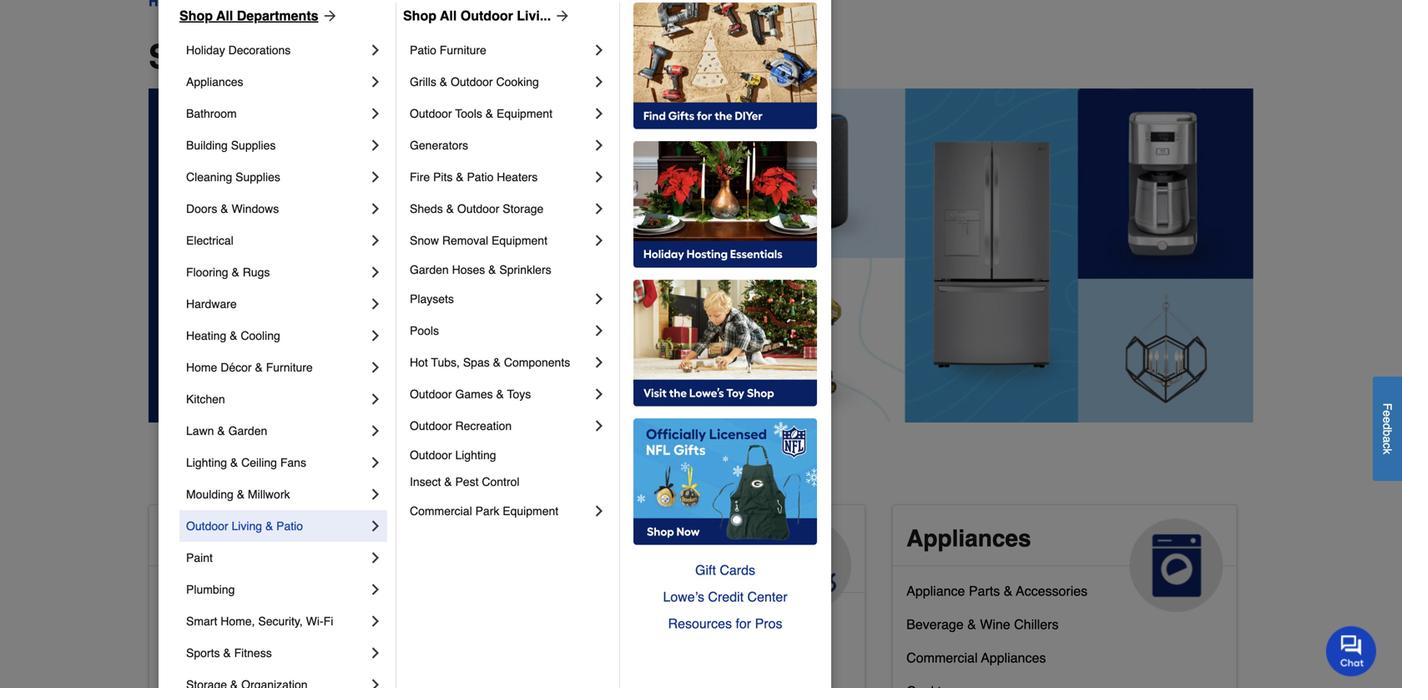 Task type: describe. For each thing, give the bounding box(es) containing it.
chevron right image for playsets
[[591, 291, 608, 307]]

equipment for removal
[[492, 234, 548, 247]]

chevron right image for hardware
[[367, 296, 384, 312]]

1 horizontal spatial furniture
[[440, 43, 487, 57]]

kitchen
[[186, 392, 225, 406]]

& right parts
[[1004, 583, 1013, 599]]

sports & fitness link
[[186, 637, 367, 669]]

beverage
[[907, 617, 964, 632]]

fi
[[324, 615, 333, 628]]

chevron right image for sports & fitness
[[367, 645, 384, 661]]

k
[[1381, 448, 1395, 454]]

accessible entry & home
[[163, 650, 314, 665]]

pet inside animal & pet care
[[643, 525, 679, 552]]

cooking
[[496, 75, 539, 89]]

arrow right image
[[319, 8, 339, 24]]

1 horizontal spatial all
[[241, 38, 283, 76]]

enjoy savings year-round. no matter what you're shopping for, find what you need at a great price. image
[[149, 89, 1254, 422]]

hoses
[[452, 263, 485, 276]]

control
[[482, 475, 520, 488]]

all for departments
[[216, 8, 233, 23]]

f e e d b a c k
[[1381, 403, 1395, 454]]

shop
[[149, 38, 232, 76]]

outdoor up the patio furniture link
[[461, 8, 513, 23]]

holiday
[[186, 43, 225, 57]]

cooling
[[241, 329, 280, 342]]

chevron right image for outdoor living & patio
[[367, 518, 384, 534]]

appliances image
[[1130, 518, 1224, 612]]

outdoor inside 'link'
[[410, 387, 452, 401]]

snow removal equipment link
[[410, 225, 591, 256]]

departments for shop all departments
[[237, 8, 319, 23]]

doors & windows link
[[186, 193, 367, 225]]

1 vertical spatial appliances link
[[894, 505, 1237, 612]]

fire
[[410, 170, 430, 184]]

animal & pet care
[[535, 525, 679, 579]]

arrow right image
[[551, 8, 571, 24]]

1 horizontal spatial garden
[[410, 263, 449, 276]]

pet beds, houses, & furniture
[[535, 643, 715, 659]]

chevron right image for pools
[[591, 322, 608, 339]]

1 e from the top
[[1381, 410, 1395, 417]]

appliance parts & accessories
[[907, 583, 1088, 599]]

& right spas
[[493, 356, 501, 369]]

accessories
[[1016, 583, 1088, 599]]

pet beds, houses, & furniture link
[[535, 640, 715, 673]]

chevron right image for outdoor recreation
[[591, 417, 608, 434]]

chevron right image for appliances
[[367, 73, 384, 90]]

smart
[[186, 615, 217, 628]]

chevron right image for paint
[[367, 549, 384, 566]]

hot
[[410, 356, 428, 369]]

& right the hoses
[[489, 263, 496, 276]]

chevron right image for generators
[[591, 137, 608, 154]]

animal & pet care image
[[758, 518, 852, 612]]

& right the décor
[[255, 361, 263, 374]]

accessible for accessible bedroom
[[163, 617, 227, 632]]

& left ceiling
[[230, 456, 238, 469]]

& right tools
[[486, 107, 494, 120]]

1 vertical spatial appliances
[[907, 525, 1032, 552]]

accessible bedroom
[[163, 617, 285, 632]]

flooring
[[186, 266, 228, 279]]

& right doors
[[221, 202, 228, 215]]

outdoor lighting
[[410, 448, 496, 462]]

shop all outdoor livi... link
[[403, 6, 571, 26]]

toys
[[507, 387, 531, 401]]

chevron right image for kitchen
[[367, 391, 384, 407]]

sports & fitness
[[186, 646, 272, 660]]

hot tubs, spas & components link
[[410, 347, 591, 378]]

1 vertical spatial home
[[291, 525, 356, 552]]

find gifts for the diyer. image
[[634, 3, 817, 129]]

garden hoses & sprinklers
[[410, 263, 552, 276]]

0 horizontal spatial pet
[[535, 643, 555, 659]]

& left 'pest'
[[444, 475, 452, 488]]

patio furniture link
[[410, 34, 591, 66]]

chevron right image for heating & cooling
[[367, 327, 384, 344]]

accessible home link
[[149, 505, 493, 612]]

outdoor living & patio link
[[186, 510, 367, 542]]

resources for pros link
[[634, 610, 817, 637]]

chevron right image for bathroom
[[367, 105, 384, 122]]

chevron right image for plumbing
[[367, 581, 384, 598]]

shop for shop all departments
[[180, 8, 213, 23]]

building
[[186, 139, 228, 152]]

chevron right image for building supplies
[[367, 137, 384, 154]]

livestock
[[535, 610, 591, 625]]

& right entry
[[265, 650, 274, 665]]

decorations
[[228, 43, 291, 57]]

accessible entry & home link
[[163, 646, 314, 680]]

doors
[[186, 202, 217, 215]]

& inside 'link'
[[496, 387, 504, 401]]

lawn
[[186, 424, 214, 438]]

building supplies link
[[186, 129, 367, 161]]

patio for fire pits & patio heaters
[[467, 170, 494, 184]]

windows
[[232, 202, 279, 215]]

entry
[[230, 650, 262, 665]]

fire pits & patio heaters
[[410, 170, 538, 184]]

moulding
[[186, 488, 234, 501]]

livi...
[[517, 8, 551, 23]]

officially licensed n f l gifts. shop now. image
[[634, 418, 817, 545]]

doors & windows
[[186, 202, 279, 215]]

chevron right image for cleaning supplies
[[367, 169, 384, 185]]

animal
[[535, 525, 613, 552]]

electrical
[[186, 234, 234, 247]]

cleaning supplies link
[[186, 161, 367, 193]]

commercial appliances
[[907, 650, 1047, 665]]

outdoor down moulding
[[186, 519, 228, 533]]

wi-
[[306, 615, 324, 628]]

plumbing link
[[186, 574, 367, 605]]

snow removal equipment
[[410, 234, 548, 247]]

& right living
[[265, 519, 273, 533]]

outdoor recreation
[[410, 419, 512, 433]]

commercial for commercial park equipment
[[410, 504, 472, 518]]

livestock supplies link
[[535, 606, 646, 640]]

outdoor games & toys
[[410, 387, 531, 401]]

1 vertical spatial furniture
[[266, 361, 313, 374]]

gift cards link
[[634, 557, 817, 584]]

gift cards
[[696, 562, 756, 578]]

chevron right image for commercial park equipment
[[591, 503, 608, 519]]

patio furniture
[[410, 43, 487, 57]]

fitness
[[234, 646, 272, 660]]

2 horizontal spatial furniture
[[662, 643, 715, 659]]

& inside animal & pet care
[[619, 525, 636, 552]]

gift
[[696, 562, 716, 578]]

0 vertical spatial appliances link
[[186, 66, 367, 98]]

chevron right image for outdoor tools & equipment
[[591, 105, 608, 122]]

components
[[504, 356, 570, 369]]

commercial for commercial appliances
[[907, 650, 978, 665]]

beds,
[[559, 643, 593, 659]]

storage
[[503, 202, 544, 215]]

accessible for accessible entry & home
[[163, 650, 227, 665]]

0 vertical spatial equipment
[[497, 107, 553, 120]]

parts
[[969, 583, 1000, 599]]

generators link
[[410, 129, 591, 161]]

holiday decorations
[[186, 43, 291, 57]]

electrical link
[[186, 225, 367, 256]]

bedroom
[[230, 617, 285, 632]]

chevron right image for home décor & furniture
[[367, 359, 384, 376]]



Task type: locate. For each thing, give the bounding box(es) containing it.
shop up holiday
[[180, 8, 213, 23]]

pet left beds,
[[535, 643, 555, 659]]

1 vertical spatial departments
[[292, 38, 496, 76]]

appliances link
[[186, 66, 367, 98], [894, 505, 1237, 612]]

sheds & outdoor storage link
[[410, 193, 591, 225]]

furniture up grills & outdoor cooking
[[440, 43, 487, 57]]

generators
[[410, 139, 468, 152]]

outdoor tools & equipment link
[[410, 98, 591, 129]]

bathroom
[[186, 107, 237, 120], [230, 583, 288, 599]]

houses,
[[596, 643, 646, 659]]

chevron right image for grills & outdoor cooking
[[591, 73, 608, 90]]

& down accessible bedroom link in the left of the page
[[223, 646, 231, 660]]

lighting up moulding
[[186, 456, 227, 469]]

commercial appliances link
[[907, 646, 1047, 680]]

chevron right image for hot tubs, spas & components
[[591, 354, 608, 371]]

rugs
[[243, 266, 270, 279]]

0 horizontal spatial furniture
[[266, 361, 313, 374]]

recreation
[[455, 419, 512, 433]]

games
[[455, 387, 493, 401]]

shop for shop all outdoor livi...
[[403, 8, 437, 23]]

shop all departments
[[180, 8, 319, 23]]

chevron right image for patio furniture
[[591, 42, 608, 58]]

outdoor inside "link"
[[410, 419, 452, 433]]

appliances down holiday
[[186, 75, 243, 89]]

e up d
[[1381, 410, 1395, 417]]

animal & pet care link
[[522, 505, 865, 612]]

0 horizontal spatial patio
[[277, 519, 303, 533]]

2 horizontal spatial all
[[440, 8, 457, 23]]

supplies for cleaning supplies
[[236, 170, 280, 184]]

chevron right image
[[367, 42, 384, 58], [367, 73, 384, 90], [367, 137, 384, 154], [591, 137, 608, 154], [367, 169, 384, 185], [591, 200, 608, 217], [367, 264, 384, 281], [591, 291, 608, 307], [367, 296, 384, 312], [591, 354, 608, 371], [591, 417, 608, 434], [367, 422, 384, 439], [367, 613, 384, 630], [367, 645, 384, 661]]

hardware link
[[186, 288, 367, 320]]

patio
[[410, 43, 437, 57], [467, 170, 494, 184], [277, 519, 303, 533]]

outdoor up the snow removal equipment
[[457, 202, 500, 215]]

all for outdoor
[[440, 8, 457, 23]]

1 vertical spatial commercial
[[907, 650, 978, 665]]

0 vertical spatial patio
[[410, 43, 437, 57]]

home down moulding & millwork "link"
[[291, 525, 356, 552]]

& left the rugs
[[232, 266, 239, 279]]

grills & outdoor cooking link
[[410, 66, 591, 98]]

0 vertical spatial garden
[[410, 263, 449, 276]]

lighting & ceiling fans link
[[186, 447, 367, 478]]

supplies up cleaning supplies on the top of the page
[[231, 139, 276, 152]]

shop all departments link
[[180, 6, 339, 26]]

lawn & garden
[[186, 424, 267, 438]]

a
[[1381, 436, 1395, 443]]

2 vertical spatial home
[[278, 650, 314, 665]]

equipment up sprinklers
[[492, 234, 548, 247]]

1 vertical spatial equipment
[[492, 234, 548, 247]]

accessible down moulding
[[163, 525, 285, 552]]

bathroom link
[[186, 98, 367, 129]]

décor
[[221, 361, 252, 374]]

all up patio furniture
[[440, 8, 457, 23]]

patio up paint link
[[277, 519, 303, 533]]

appliances up parts
[[907, 525, 1032, 552]]

chevron right image
[[591, 42, 608, 58], [591, 73, 608, 90], [367, 105, 384, 122], [591, 105, 608, 122], [591, 169, 608, 185], [367, 200, 384, 217], [367, 232, 384, 249], [591, 232, 608, 249], [591, 322, 608, 339], [367, 327, 384, 344], [367, 359, 384, 376], [591, 386, 608, 402], [367, 391, 384, 407], [367, 454, 384, 471], [367, 486, 384, 503], [591, 503, 608, 519], [367, 518, 384, 534], [367, 549, 384, 566], [367, 581, 384, 598], [367, 676, 384, 688]]

1 horizontal spatial lighting
[[455, 448, 496, 462]]

accessible inside 'link'
[[163, 583, 227, 599]]

sprinklers
[[500, 263, 552, 276]]

accessible up sports
[[163, 617, 227, 632]]

center
[[748, 589, 788, 605]]

accessible bathroom link
[[163, 579, 288, 613]]

1 vertical spatial supplies
[[236, 170, 280, 184]]

shop all departments
[[149, 38, 496, 76]]

home,
[[221, 615, 255, 628]]

e
[[1381, 410, 1395, 417], [1381, 417, 1395, 423]]

chevron right image for outdoor games & toys
[[591, 386, 608, 402]]

0 vertical spatial departments
[[237, 8, 319, 23]]

2 vertical spatial appliances
[[982, 650, 1047, 665]]

fans
[[280, 456, 306, 469]]

0 horizontal spatial shop
[[180, 8, 213, 23]]

departments down arrow right icon
[[292, 38, 496, 76]]

f
[[1381, 403, 1395, 410]]

lowe's credit center link
[[634, 584, 817, 610]]

0 horizontal spatial commercial
[[410, 504, 472, 518]]

appliances link down decorations
[[186, 66, 367, 98]]

& left millwork
[[237, 488, 245, 501]]

furniture down heating & cooling link
[[266, 361, 313, 374]]

0 horizontal spatial all
[[216, 8, 233, 23]]

bathroom up building
[[186, 107, 237, 120]]

0 vertical spatial bathroom
[[186, 107, 237, 120]]

commercial
[[410, 504, 472, 518], [907, 650, 978, 665]]

flooring & rugs
[[186, 266, 270, 279]]

resources
[[668, 616, 732, 631]]

bathroom inside bathroom link
[[186, 107, 237, 120]]

0 horizontal spatial lighting
[[186, 456, 227, 469]]

cleaning supplies
[[186, 170, 280, 184]]

paint link
[[186, 542, 367, 574]]

pet up "lowe's"
[[643, 525, 679, 552]]

insect
[[410, 475, 441, 488]]

resources for pros
[[668, 616, 783, 631]]

1 horizontal spatial appliances link
[[894, 505, 1237, 612]]

1 vertical spatial garden
[[228, 424, 267, 438]]

chat invite button image
[[1327, 625, 1378, 676]]

outdoor down grills
[[410, 107, 452, 120]]

& right lawn
[[217, 424, 225, 438]]

patio for outdoor living & patio
[[277, 519, 303, 533]]

visit the lowe's toy shop. image
[[634, 280, 817, 407]]

chevron right image for lighting & ceiling fans
[[367, 454, 384, 471]]

1 accessible from the top
[[163, 525, 285, 552]]

grills & outdoor cooking
[[410, 75, 539, 89]]

appliance
[[907, 583, 966, 599]]

accessible home image
[[386, 518, 480, 612]]

accessible for accessible home
[[163, 525, 285, 552]]

heating & cooling
[[186, 329, 280, 342]]

security,
[[258, 615, 303, 628]]

chevron right image for flooring & rugs
[[367, 264, 384, 281]]

chevron right image for moulding & millwork
[[367, 486, 384, 503]]

home up 'kitchen' on the left of page
[[186, 361, 217, 374]]

outdoor up insect
[[410, 448, 452, 462]]

accessible for accessible bathroom
[[163, 583, 227, 599]]

commercial down beverage
[[907, 650, 978, 665]]

1 horizontal spatial pet
[[643, 525, 679, 552]]

outdoor inside "link"
[[451, 75, 493, 89]]

accessible home
[[163, 525, 356, 552]]

appliances link up chillers
[[894, 505, 1237, 612]]

wine
[[980, 617, 1011, 632]]

1 horizontal spatial shop
[[403, 8, 437, 23]]

& right animal
[[619, 525, 636, 552]]

supplies for livestock supplies
[[594, 610, 646, 625]]

2 horizontal spatial patio
[[467, 170, 494, 184]]

bathroom up 'smart home, security, wi-fi'
[[230, 583, 288, 599]]

cleaning
[[186, 170, 232, 184]]

departments up "holiday decorations" link
[[237, 8, 319, 23]]

0 horizontal spatial appliances link
[[186, 66, 367, 98]]

lighting up 'pest'
[[455, 448, 496, 462]]

2 shop from the left
[[403, 8, 437, 23]]

& right sheds
[[446, 202, 454, 215]]

& right grills
[[440, 75, 448, 89]]

chevron right image for smart home, security, wi-fi
[[367, 613, 384, 630]]

moulding & millwork
[[186, 488, 290, 501]]

e up b
[[1381, 417, 1395, 423]]

& right houses,
[[649, 643, 658, 659]]

& right pits
[[456, 170, 464, 184]]

outdoor up outdoor lighting
[[410, 419, 452, 433]]

1 vertical spatial pet
[[535, 643, 555, 659]]

2 vertical spatial furniture
[[662, 643, 715, 659]]

home down security,
[[278, 650, 314, 665]]

f e e d b a c k button
[[1374, 376, 1403, 481]]

plumbing
[[186, 583, 235, 596]]

furniture down resources
[[662, 643, 715, 659]]

2 vertical spatial equipment
[[503, 504, 559, 518]]

garden up playsets
[[410, 263, 449, 276]]

supplies up windows
[[236, 170, 280, 184]]

0 vertical spatial home
[[186, 361, 217, 374]]

building supplies
[[186, 139, 276, 152]]

patio up grills
[[410, 43, 437, 57]]

shop up patio furniture
[[403, 8, 437, 23]]

sheds
[[410, 202, 443, 215]]

patio up sheds & outdoor storage
[[467, 170, 494, 184]]

outdoor games & toys link
[[410, 378, 591, 410]]

cards
[[720, 562, 756, 578]]

equipment down insect & pest control link
[[503, 504, 559, 518]]

holiday decorations link
[[186, 34, 367, 66]]

2 e from the top
[[1381, 417, 1395, 423]]

& left wine
[[968, 617, 977, 632]]

holiday hosting essentials. image
[[634, 141, 817, 268]]

tools
[[455, 107, 483, 120]]

appliance parts & accessories link
[[907, 579, 1088, 613]]

1 horizontal spatial patio
[[410, 43, 437, 57]]

all down shop all departments link
[[241, 38, 283, 76]]

shop all outdoor livi...
[[403, 8, 551, 23]]

all up holiday decorations
[[216, 8, 233, 23]]

departments for shop all departments
[[292, 38, 496, 76]]

4 accessible from the top
[[163, 650, 227, 665]]

chevron right image for fire pits & patio heaters
[[591, 169, 608, 185]]

chevron right image for doors & windows
[[367, 200, 384, 217]]

accessible
[[163, 525, 285, 552], [163, 583, 227, 599], [163, 617, 227, 632], [163, 650, 227, 665]]

pet
[[643, 525, 679, 552], [535, 643, 555, 659]]

smart home, security, wi-fi
[[186, 615, 333, 628]]

1 shop from the left
[[180, 8, 213, 23]]

chevron right image for sheds & outdoor storage
[[591, 200, 608, 217]]

&
[[440, 75, 448, 89], [486, 107, 494, 120], [456, 170, 464, 184], [221, 202, 228, 215], [446, 202, 454, 215], [489, 263, 496, 276], [232, 266, 239, 279], [230, 329, 238, 342], [493, 356, 501, 369], [255, 361, 263, 374], [496, 387, 504, 401], [217, 424, 225, 438], [230, 456, 238, 469], [444, 475, 452, 488], [237, 488, 245, 501], [265, 519, 273, 533], [619, 525, 636, 552], [1004, 583, 1013, 599], [968, 617, 977, 632], [649, 643, 658, 659], [223, 646, 231, 660], [265, 650, 274, 665]]

garden
[[410, 263, 449, 276], [228, 424, 267, 438]]

1 vertical spatial patio
[[467, 170, 494, 184]]

outdoor up tools
[[451, 75, 493, 89]]

chevron right image for electrical
[[367, 232, 384, 249]]

equipment down cooking
[[497, 107, 553, 120]]

smart home, security, wi-fi link
[[186, 605, 367, 637]]

appliances down wine
[[982, 650, 1047, 665]]

chevron right image for snow removal equipment
[[591, 232, 608, 249]]

home décor & furniture link
[[186, 352, 367, 383]]

heaters
[[497, 170, 538, 184]]

credit
[[708, 589, 744, 605]]

0 vertical spatial pet
[[643, 525, 679, 552]]

commercial down insect
[[410, 504, 472, 518]]

playsets
[[410, 292, 454, 306]]

living
[[232, 519, 262, 533]]

chillers
[[1015, 617, 1059, 632]]

pools
[[410, 324, 439, 337]]

playsets link
[[410, 283, 591, 315]]

furniture
[[440, 43, 487, 57], [266, 361, 313, 374], [662, 643, 715, 659]]

all
[[216, 8, 233, 23], [440, 8, 457, 23], [241, 38, 283, 76]]

2 vertical spatial patio
[[277, 519, 303, 533]]

chevron right image for lawn & garden
[[367, 422, 384, 439]]

0 vertical spatial appliances
[[186, 75, 243, 89]]

kitchen link
[[186, 383, 367, 415]]

1 vertical spatial bathroom
[[230, 583, 288, 599]]

equipment for park
[[503, 504, 559, 518]]

& left toys
[[496, 387, 504, 401]]

chevron right image for holiday decorations
[[367, 42, 384, 58]]

bathroom inside accessible bathroom 'link'
[[230, 583, 288, 599]]

0 vertical spatial furniture
[[440, 43, 487, 57]]

heating & cooling link
[[186, 320, 367, 352]]

garden up the lighting & ceiling fans
[[228, 424, 267, 438]]

supplies for building supplies
[[231, 139, 276, 152]]

pits
[[433, 170, 453, 184]]

accessible up smart
[[163, 583, 227, 599]]

care
[[535, 552, 587, 579]]

grills
[[410, 75, 437, 89]]

accessible down smart
[[163, 650, 227, 665]]

& left 'cooling'
[[230, 329, 238, 342]]

supplies
[[231, 139, 276, 152], [236, 170, 280, 184], [594, 610, 646, 625]]

beverage & wine chillers
[[907, 617, 1059, 632]]

0 vertical spatial supplies
[[231, 139, 276, 152]]

outdoor lighting link
[[410, 442, 608, 468]]

supplies up houses,
[[594, 610, 646, 625]]

2 accessible from the top
[[163, 583, 227, 599]]

sports
[[186, 646, 220, 660]]

lighting & ceiling fans
[[186, 456, 306, 469]]

0 horizontal spatial garden
[[228, 424, 267, 438]]

lighting
[[455, 448, 496, 462], [186, 456, 227, 469]]

outdoor down 'hot'
[[410, 387, 452, 401]]

1 horizontal spatial commercial
[[907, 650, 978, 665]]

0 vertical spatial commercial
[[410, 504, 472, 518]]

lowe's credit center
[[663, 589, 788, 605]]

2 vertical spatial supplies
[[594, 610, 646, 625]]

3 accessible from the top
[[163, 617, 227, 632]]



Task type: vqa. For each thing, say whether or not it's contained in the screenshot.
FIND GIFTS FOR THE DIYER. image
yes



